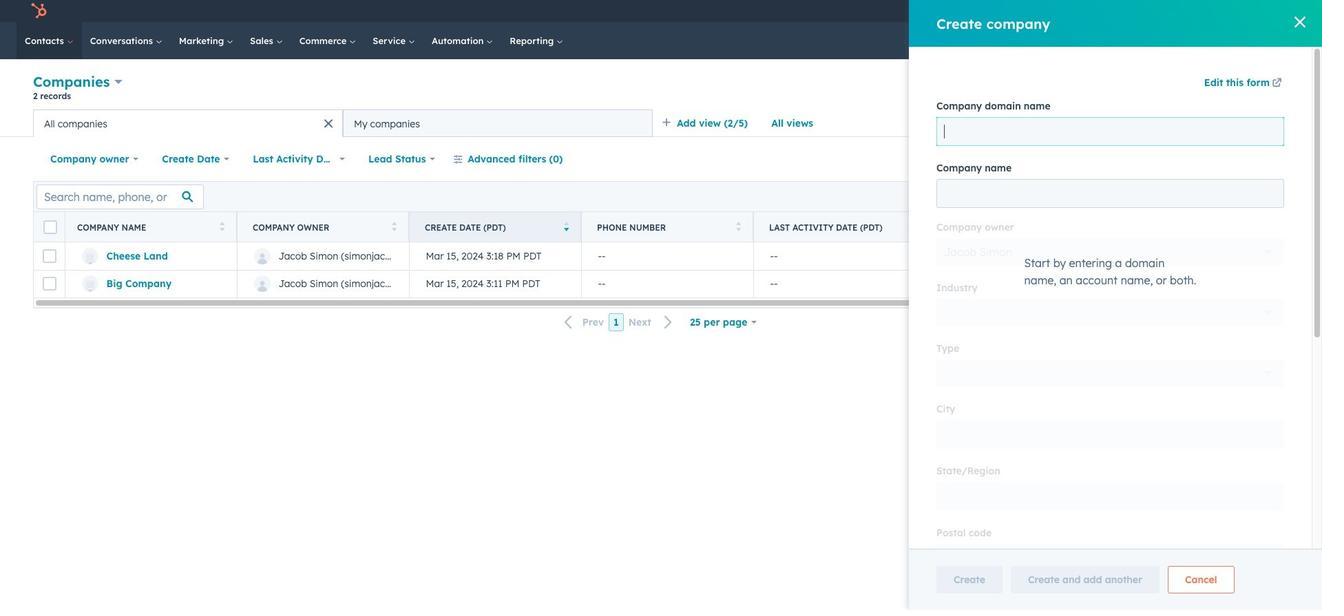 Task type: vqa. For each thing, say whether or not it's contained in the screenshot.
Press To Sort. Element
yes



Task type: describe. For each thing, give the bounding box(es) containing it.
press to sort. image
[[391, 221, 397, 231]]

descending sort. press to sort ascending. element
[[564, 221, 569, 233]]

marketplaces image
[[1119, 6, 1132, 19]]

pagination navigation
[[556, 313, 681, 332]]

press to sort. image for fourth press to sort. element from the left
[[908, 221, 913, 231]]

press to sort. image for third press to sort. element
[[736, 221, 741, 231]]

press to sort. image for 1st press to sort. element
[[219, 221, 224, 231]]



Task type: locate. For each thing, give the bounding box(es) containing it.
Search name, phone, or domain search field
[[36, 184, 204, 209]]

3 press to sort. element from the left
[[736, 221, 741, 233]]

banner
[[33, 71, 1289, 109]]

menu
[[1019, 0, 1306, 22]]

1 press to sort. element from the left
[[219, 221, 224, 233]]

0 horizontal spatial press to sort. image
[[219, 221, 224, 231]]

3 press to sort. image from the left
[[908, 221, 913, 231]]

1 press to sort. image from the left
[[219, 221, 224, 231]]

1 horizontal spatial press to sort. image
[[736, 221, 741, 231]]

Search HubSpot search field
[[1129, 29, 1274, 52]]

press to sort. element
[[219, 221, 224, 233], [391, 221, 397, 233], [736, 221, 741, 233], [908, 221, 913, 233]]

4 press to sort. element from the left
[[908, 221, 913, 233]]

2 press to sort. element from the left
[[391, 221, 397, 233]]

2 press to sort. image from the left
[[736, 221, 741, 231]]

descending sort. press to sort ascending. image
[[564, 221, 569, 231]]

2 horizontal spatial press to sort. image
[[908, 221, 913, 231]]

jacob simon image
[[1223, 5, 1236, 17]]

press to sort. image
[[219, 221, 224, 231], [736, 221, 741, 231], [908, 221, 913, 231]]



